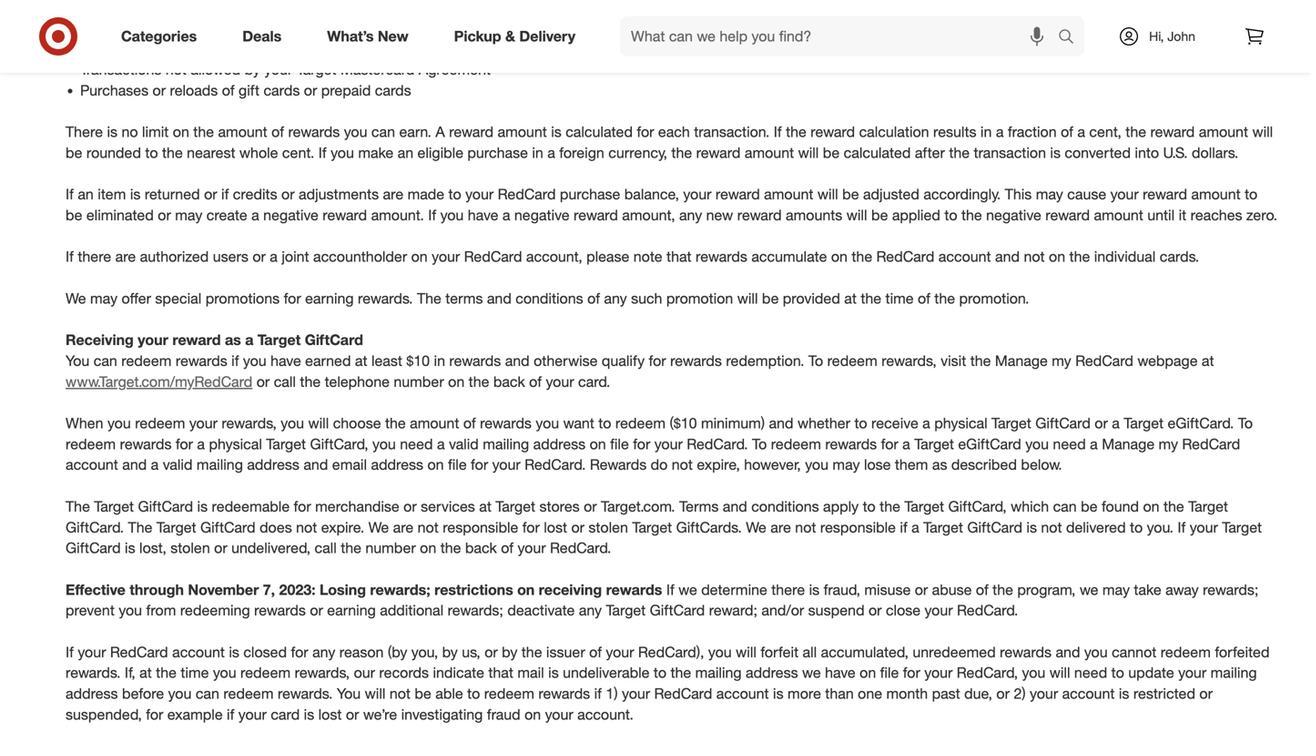 Task type: vqa. For each thing, say whether or not it's contained in the screenshot.
in to the middle
yes



Task type: describe. For each thing, give the bounding box(es) containing it.
is down which
[[1027, 519, 1037, 536]]

be left adjusted
[[843, 186, 859, 203]]

on left individual
[[1049, 248, 1066, 266]]

1 horizontal spatial by
[[442, 643, 458, 661]]

reaches
[[1191, 206, 1243, 224]]

receive
[[872, 414, 919, 432]]

expire,
[[697, 456, 740, 474]]

the down the results on the top of page
[[949, 144, 970, 162]]

reward up until
[[1143, 186, 1188, 203]]

at right provided
[[845, 290, 857, 307]]

redeemable
[[212, 498, 290, 515]]

purchase inside if an item is returned or if credits or adjustments are made to your redcard purchase balance, your reward amount will be adjusted accordingly. this may cause your reward amount to be eliminated or may create a negative reward amount. if you have a negative reward amount, any new reward amounts will be applied to the negative reward amount until it reaches zero.
[[560, 186, 621, 203]]

to left "you."
[[1130, 519, 1143, 536]]

reward;
[[709, 602, 758, 620]]

them
[[895, 456, 929, 474]]

the right the visit
[[971, 352, 991, 370]]

1 cards from the left
[[264, 81, 300, 99]]

example
[[167, 706, 223, 724]]

1 horizontal spatial rewards;
[[448, 602, 504, 620]]

new
[[378, 27, 409, 45]]

additional
[[380, 602, 444, 620]]

be left eliminated
[[66, 206, 82, 224]]

as inside receiving your reward as a target giftcard you can redeem rewards if you have earned at least $10 in rewards and otherwise qualify for rewards redemption. to redeem rewards, visit the manage my redcard webpage at www.target.com/myredcard or call the telephone number on the back of your card.
[[225, 331, 241, 349]]

webpage
[[1138, 352, 1198, 370]]

issuer
[[546, 643, 585, 661]]

be up 'amounts'
[[823, 144, 840, 162]]

0 horizontal spatial we
[[679, 581, 698, 599]]

to down redcard),
[[654, 664, 667, 682]]

earning inside if we determine there is fraud, misuse or abuse of the program, we may take away rewards; prevent you from redeeming rewards or earning additional rewards; deactivate any target giftcard reward; and/or suspend or close your redcard.
[[327, 602, 376, 620]]

fraction
[[1008, 123, 1057, 141]]

to inside receiving your reward as a target giftcard you can redeem rewards if you have earned at least $10 in rewards and otherwise qualify for rewards redemption. to redeem rewards, visit the manage my redcard webpage at www.target.com/myredcard or call the telephone number on the back of your card.
[[809, 352, 824, 370]]

lost inside if your redcard account is closed for any reason (by you, by us, or by the issuer of your redcard), you will forfeit all accumulated, unredeemed rewards and you cannot redeem forfeited rewards. if, at the time you redeem rewards, our records indicate that mail is undeliverable to the mailing address we have on file for your redcard, you will need to update your mailing address before you can redeem rewards. you will not be able to redeem rewards if 1) your redcard account is more than one month past due, or 2) your account is restricted or suspended, for example if your card is lost or we're investigating fraud on your account.
[[318, 706, 342, 724]]

account down forfeit
[[717, 685, 769, 703]]

0 vertical spatial file
[[610, 435, 629, 453]]

1 vertical spatial valid
[[163, 456, 193, 474]]

is left no
[[107, 123, 118, 141]]

target up giftcard.
[[94, 498, 134, 515]]

target up lost,
[[157, 519, 196, 536]]

restricted
[[1134, 685, 1196, 703]]

undeliverable
[[563, 664, 650, 682]]

if inside if we determine there is fraud, misuse or abuse of the program, we may take away rewards; prevent you from redeeming rewards or earning additional rewards; deactivate any target giftcard reward; and/or suspend or close your redcard.
[[667, 581, 675, 599]]

is right card
[[304, 706, 314, 724]]

users
[[213, 248, 249, 266]]

any inside if we determine there is fraud, misuse or abuse of the program, we may take away rewards; prevent you from redeeming rewards or earning additional rewards; deactivate any target giftcard reward; and/or suspend or close your redcard.
[[579, 602, 602, 620]]

in inside receiving your reward as a target giftcard you can redeem rewards if you have earned at least $10 in rewards and otherwise qualify for rewards redemption. to redeem rewards, visit the manage my redcard webpage at www.target.com/myredcard or call the telephone number on the back of your card.
[[434, 352, 445, 370]]

if inside the target giftcard is redeemable for merchandise or services at target stores or target.com. terms and conditions apply to the target giftcard, which can be found on the target giftcard. the target giftcard does not expire. we are not responsible for lost or stolen target giftcards. we are not responsible if a target giftcard is not delivered to you. if your target giftcard is lost, stolen or undelivered, call the number on the back of your redcard.
[[900, 519, 908, 536]]

target left egiftcard.
[[1124, 414, 1164, 432]]

rewards up 'lose'
[[826, 435, 877, 453]]

if down the made
[[428, 206, 436, 224]]

2 cards from the left
[[375, 81, 411, 99]]

for inside there is no limit on the amount of rewards you can earn. a reward amount is calculated for each transaction. if the reward calculation results in a fraction of a cent, the reward amount will be rounded to the nearest whole cent. if you make an eligible purchase in a foreign currency, the reward amount will be calculated after the transaction is converted into u.s. dollars.
[[637, 123, 654, 141]]

and up giftcard.
[[122, 456, 147, 474]]

have inside receiving your reward as a target giftcard you can redeem rewards if you have earned at least $10 in rewards and otherwise qualify for rewards redemption. to redeem rewards, visit the manage my redcard webpage at www.target.com/myredcard or call the telephone number on the back of your card.
[[271, 352, 301, 370]]

promotion
[[667, 290, 734, 307]]

and inside the target giftcard is redeemable for merchandise or services at target stores or target.com. terms and conditions apply to the target giftcard, which can be found on the target giftcard. the target giftcard does not expire. we are not responsible for lost or stolen target giftcards. we are not responsible if a target giftcard is not delivered to you. if your target giftcard is lost, stolen or undelivered, call the number on the back of your redcard.
[[723, 498, 748, 515]]

1 horizontal spatial stolen
[[589, 519, 628, 536]]

is left lost,
[[125, 539, 135, 557]]

receiving
[[539, 581, 602, 599]]

the inside when you redeem your rewards, you will choose the amount of rewards you want to redeem ($10 minimum) and whether to receive a physical target giftcard or a target egiftcard. to redeem rewards for a physical target giftcard, you need a valid mailing address on file for your redcard. to redeem rewards for a target egiftcard you need a manage my redcard account and a valid mailing address and email address on file for your redcard. rewards do not expire, however, you may lose them as described below.
[[385, 414, 406, 432]]

rewards up 2)
[[1000, 643, 1052, 661]]

or down returned
[[158, 206, 171, 224]]

email
[[332, 456, 367, 474]]

0 vertical spatial time
[[886, 290, 914, 307]]

back inside the target giftcard is redeemable for merchandise or services at target stores or target.com. terms and conditions apply to the target giftcard, which can be found on the target giftcard. the target giftcard does not expire. we are not responsible for lost or stolen target giftcards. we are not responsible if a target giftcard is not delivered to you. if your target giftcard is lost, stolen or undelivered, call the number on the back of your redcard.
[[465, 539, 497, 557]]

expire.
[[321, 519, 365, 536]]

1 responsible from the left
[[443, 519, 519, 536]]

lose
[[864, 456, 891, 474]]

any inside if an item is returned or if credits or adjustments are made to your redcard purchase balance, your reward amount will be adjusted accordingly. this may cause your reward amount to be eliminated or may create a negative reward amount. if you have a negative reward amount, any new reward amounts will be applied to the negative reward amount until it reaches zero.
[[679, 206, 702, 224]]

of inside if your redcard account is closed for any reason (by you, by us, or by the issuer of your redcard), you will forfeit all accumulated, unredeemed rewards and you cannot redeem forfeited rewards. if, at the time you redeem rewards, our records indicate that mail is undeliverable to the mailing address we have on file for your redcard, you will need to update your mailing address before you can redeem rewards. you will not be able to redeem rewards if 1) your redcard account is more than one month past due, or 2) your account is restricted or suspended, for example if your card is lost or we're investigating fraud on your account.
[[589, 643, 602, 661]]

redeem left "($10" on the right of page
[[616, 414, 666, 432]]

the down redcard),
[[671, 664, 692, 682]]

hi,
[[1150, 28, 1164, 44]]

have inside if an item is returned or if credits or adjustments are made to your redcard purchase balance, your reward amount will be adjusted accordingly. this may cause your reward amount to be eliminated or may create a negative reward amount. if you have a negative reward amount, any new reward amounts will be applied to the negative reward amount until it reaches zero.
[[468, 206, 499, 224]]

transaction
[[974, 144, 1047, 162]]

0 vertical spatial there
[[78, 248, 111, 266]]

redcard up terms
[[464, 248, 522, 266]]

any left such
[[604, 290, 627, 307]]

0 horizontal spatial stolen
[[171, 539, 210, 557]]

program,
[[1018, 581, 1076, 599]]

search button
[[1050, 16, 1094, 60]]

account down redeeming
[[172, 643, 225, 661]]

qualify
[[602, 352, 645, 370]]

rewards inside there is no limit on the amount of rewards you can earn. a reward amount is calculated for each transaction. if the reward calculation results in a fraction of a cent, the reward amount will be rounded to the nearest whole cent. if you make an eligible purchase in a foreign currency, the reward amount will be calculated after the transaction is converted into u.s. dollars.
[[288, 123, 340, 141]]

eliminated
[[86, 206, 154, 224]]

you inside if we determine there is fraud, misuse or abuse of the program, we may take away rewards; prevent you from redeeming rewards or earning additional rewards; deactivate any target giftcard reward; and/or suspend or close your redcard.
[[119, 602, 142, 620]]

we inside if your redcard account is closed for any reason (by you, by us, or by the issuer of your redcard), you will forfeit all accumulated, unredeemed rewards and you cannot redeem forfeited rewards. if, at the time you redeem rewards, our records indicate that mail is undeliverable to the mailing address we have on file for your redcard, you will need to update your mailing address before you can redeem rewards. you will not be able to redeem rewards if 1) your redcard account is more than one month past due, or 2) your account is restricted or suspended, for example if your card is lost or we're investigating fraud on your account.
[[803, 664, 821, 682]]

target up "redeemable"
[[266, 435, 306, 453]]

undelivered,
[[231, 539, 311, 557]]

this
[[1005, 186, 1032, 203]]

services
[[421, 498, 475, 515]]

address down want
[[533, 435, 586, 453]]

0 vertical spatial rewards.
[[358, 290, 413, 307]]

giftcard down which
[[968, 519, 1023, 536]]

giftcard inside when you redeem your rewards, you will choose the amount of rewards you want to redeem ($10 minimum) and whether to receive a physical target giftcard or a target egiftcard. to redeem rewards for a physical target giftcard, you need a valid mailing address on file for your redcard. to redeem rewards for a target egiftcard you need a manage my redcard account and a valid mailing address and email address on file for your redcard. rewards do not expire, however, you may lose them as described below.
[[1036, 414, 1091, 432]]

lost inside the target giftcard is redeemable for merchandise or services at target stores or target.com. terms and conditions apply to the target giftcard, which can be found on the target giftcard. the target giftcard does not expire. we are not responsible for lost or stolen target giftcards. we are not responsible if a target giftcard is not delivered to you. if your target giftcard is lost, stolen or undelivered, call the number on the back of your redcard.
[[544, 519, 568, 536]]

rounded
[[86, 144, 141, 162]]

fees
[[199, 19, 227, 37]]

giftcards.
[[676, 519, 742, 536]]

you inside receiving your reward as a target giftcard you can redeem rewards if you have earned at least $10 in rewards and otherwise qualify for rewards redemption. to redeem rewards, visit the manage my redcard webpage at www.target.com/myredcard or call the telephone number on the back of your card.
[[66, 352, 90, 370]]

redcard up if,
[[110, 643, 168, 661]]

misuse
[[865, 581, 911, 599]]

target up egiftcard
[[992, 414, 1032, 432]]

(by
[[388, 643, 408, 661]]

for inside receiving your reward as a target giftcard you can redeem rewards if you have earned at least $10 in rewards and otherwise qualify for rewards redemption. to redeem rewards, visit the manage my redcard webpage at www.target.com/myredcard or call the telephone number on the back of your card.
[[649, 352, 666, 370]]

1 horizontal spatial in
[[532, 144, 544, 162]]

an inside there is no limit on the amount of rewards you can earn. a reward amount is calculated for each transaction. if the reward calculation results in a fraction of a cent, the reward amount will be rounded to the nearest whole cent. if you make an eligible purchase in a foreign currency, the reward amount will be calculated after the transaction is converted into u.s. dollars.
[[398, 144, 414, 162]]

2 horizontal spatial in
[[981, 123, 992, 141]]

0 vertical spatial earning
[[305, 290, 354, 307]]

a inside the target giftcard is redeemable for merchandise or services at target stores or target.com. terms and conditions apply to the target giftcard, which can be found on the target giftcard. the target giftcard does not expire. we are not responsible for lost or stolen target giftcards. we are not responsible if a target giftcard is not delivered to you. if your target giftcard is lost, stolen or undelivered, call the number on the back of your redcard.
[[912, 519, 920, 536]]

the down limit
[[162, 144, 183, 162]]

of inside redcard account fees and interest charges unauthorized or fraudulent charges transactions not allowed by your target mastercard agreement purchases or reloads of gift cards or prepaid cards
[[222, 81, 235, 99]]

and up promotion.
[[996, 248, 1020, 266]]

2 responsible from the left
[[821, 519, 896, 536]]

rewards down mail
[[539, 685, 590, 703]]

prepaid
[[321, 81, 371, 99]]

if left the 1)
[[594, 685, 602, 703]]

or down stores
[[572, 519, 585, 536]]

redcard. inside if we determine there is fraud, misuse or abuse of the program, we may take away rewards; prevent you from redeeming rewards or earning additional rewards; deactivate any target giftcard reward; and/or suspend or close your redcard.
[[957, 602, 1019, 620]]

not right the does
[[296, 519, 317, 536]]

or right us, at the left bottom
[[485, 643, 498, 661]]

to right want
[[599, 414, 612, 432]]

or up close
[[915, 581, 928, 599]]

for up rewards
[[633, 435, 651, 453]]

target right "you."
[[1223, 519, 1263, 536]]

0 horizontal spatial the
[[66, 498, 90, 515]]

address up suspended,
[[66, 685, 118, 703]]

or right stores
[[584, 498, 597, 515]]

november
[[188, 581, 259, 599]]

or left prepaid
[[304, 81, 317, 99]]

giftcard, inside the target giftcard is redeemable for merchandise or services at target stores or target.com. terms and conditions apply to the target giftcard, which can be found on the target giftcard. the target giftcard does not expire. we are not responsible for lost or stolen target giftcards. we are not responsible if a target giftcard is not delivered to you. if your target giftcard is lost, stolen or undelivered, call the number on the back of your redcard.
[[949, 498, 1007, 515]]

dollars.
[[1192, 144, 1239, 162]]

account,
[[526, 248, 583, 266]]

fraud
[[487, 706, 521, 724]]

target up 'them' at right bottom
[[915, 435, 955, 453]]

my inside when you redeem your rewards, you will choose the amount of rewards you want to redeem ($10 minimum) and whether to receive a physical target giftcard or a target egiftcard. to redeem rewards for a physical target giftcard, you need a valid mailing address on file for your redcard. to redeem rewards for a target egiftcard you need a manage my redcard account and a valid mailing address and email address on file for your redcard. rewards do not expire, however, you may lose them as described below.
[[1159, 435, 1179, 453]]

on up "you."
[[1144, 498, 1160, 515]]

categories link
[[106, 16, 220, 56]]

transaction.
[[694, 123, 770, 141]]

or left 'services'
[[404, 498, 417, 515]]

to right the able
[[467, 685, 480, 703]]

need up 'services'
[[400, 435, 433, 453]]

nearest
[[187, 144, 235, 162]]

on inside receiving your reward as a target giftcard you can redeem rewards if you have earned at least $10 in rewards and otherwise qualify for rewards redemption. to redeem rewards, visit the manage my redcard webpage at www.target.com/myredcard or call the telephone number on the back of your card.
[[448, 373, 465, 391]]

1 vertical spatial file
[[448, 456, 467, 474]]

there inside if we determine there is fraud, misuse or abuse of the program, we may take away rewards; prevent you from redeeming rewards or earning additional rewards; deactivate any target giftcard reward; and/or suspend or close your redcard.
[[772, 581, 805, 599]]

reloads
[[170, 81, 218, 99]]

of inside receiving your reward as a target giftcard you can redeem rewards if you have earned at least $10 in rewards and otherwise qualify for rewards redemption. to redeem rewards, visit the manage my redcard webpage at www.target.com/myredcard or call the telephone number on the back of your card.
[[529, 373, 542, 391]]

the up nearest on the top
[[193, 123, 214, 141]]

0 vertical spatial charges
[[312, 19, 364, 37]]

2)
[[1014, 685, 1026, 703]]

is left "redeemable"
[[197, 498, 208, 515]]

make
[[358, 144, 394, 162]]

unredeemed
[[913, 643, 996, 661]]

telephone
[[325, 373, 390, 391]]

please
[[587, 248, 630, 266]]

returned
[[145, 186, 200, 203]]

redcard),
[[638, 643, 705, 661]]

redeem up card
[[223, 685, 274, 703]]

suspended,
[[66, 706, 142, 724]]

purchase inside there is no limit on the amount of rewards you can earn. a reward amount is calculated for each transaction. if the reward calculation results in a fraction of a cent, the reward amount will be rounded to the nearest whole cent. if you make an eligible purchase in a foreign currency, the reward amount will be calculated after the transaction is converted into u.s. dollars.
[[468, 144, 528, 162]]

to right apply
[[863, 498, 876, 515]]

target down egiftcard.
[[1189, 498, 1229, 515]]

is down "update"
[[1119, 685, 1130, 703]]

there is no limit on the amount of rewards you can earn. a reward amount is calculated for each transaction. if the reward calculation results in a fraction of a cent, the reward amount will be rounded to the nearest whole cent. if you make an eligible purchase in a foreign currency, the reward amount will be calculated after the transaction is converted into u.s. dollars.
[[66, 123, 1274, 162]]

0 vertical spatial that
[[667, 248, 692, 266]]

target down 'them' at right bottom
[[905, 498, 945, 515]]

($10
[[670, 414, 697, 432]]

indicate
[[433, 664, 485, 682]]

earned
[[305, 352, 351, 370]]

can inside the target giftcard is redeemable for merchandise or services at target stores or target.com. terms and conditions apply to the target giftcard, which can be found on the target giftcard. the target giftcard does not expire. we are not responsible for lost or stolen target giftcards. we are not responsible if a target giftcard is not delivered to you. if your target giftcard is lost, stolen or undelivered, call the number on the back of your redcard.
[[1054, 498, 1077, 515]]

if your redcard account is closed for any reason (by you, by us, or by the issuer of your redcard), you will forfeit all accumulated, unredeemed rewards and you cannot redeem forfeited rewards. if, at the time you redeem rewards, our records indicate that mail is undeliverable to the mailing address we have on file for your redcard, you will need to update your mailing address before you can redeem rewards. you will not be able to redeem rewards if 1) your redcard account is more than one month past due, or 2) your account is restricted or suspended, for example if your card is lost or we're investigating fraud on your account.
[[66, 643, 1270, 724]]

for up 'services'
[[471, 456, 488, 474]]

2 horizontal spatial we
[[1080, 581, 1099, 599]]

1 vertical spatial charges
[[259, 40, 311, 58]]

time inside if your redcard account is closed for any reason (by you, by us, or by the issuer of your redcard), you will forfeit all accumulated, unredeemed rewards and you cannot redeem forfeited rewards. if, at the time you redeem rewards, our records indicate that mail is undeliverable to the mailing address we have on file for your redcard, you will need to update your mailing address before you can redeem rewards. you will not be able to redeem rewards if 1) your redcard account is more than one month past due, or 2) your account is restricted or suspended, for example if your card is lost or we're investigating fraud on your account.
[[181, 664, 209, 682]]

effective
[[66, 581, 126, 599]]

delivery
[[520, 27, 576, 45]]

rewards right $10
[[449, 352, 501, 370]]

is left the more
[[773, 685, 784, 703]]

number inside the target giftcard is redeemable for merchandise or services at target stores or target.com. terms and conditions apply to the target giftcard, which can be found on the target giftcard. the target giftcard does not expire. we are not responsible for lost or stolen target giftcards. we are not responsible if a target giftcard is not delivered to you. if your target giftcard is lost, stolen or undelivered, call the number on the back of your redcard.
[[366, 539, 416, 557]]

and left the "email" on the left bottom of the page
[[304, 456, 328, 474]]

1 horizontal spatial valid
[[449, 435, 479, 453]]

we may offer special promotions for earning rewards. the terms and conditions of any such promotion will be provided at the time of the promotion.
[[66, 290, 1030, 307]]

my inside receiving your reward as a target giftcard you can redeem rewards if you have earned at least $10 in rewards and otherwise qualify for rewards redemption. to redeem rewards, visit the manage my redcard webpage at www.target.com/myredcard or call the telephone number on the back of your card.
[[1052, 352, 1072, 370]]

the down each
[[672, 144, 692, 162]]

is down fraction
[[1051, 144, 1061, 162]]

not down 'services'
[[418, 519, 439, 536]]

2 horizontal spatial we
[[746, 519, 767, 536]]

0 horizontal spatial rewards;
[[370, 581, 431, 599]]

as inside when you redeem your rewards, you will choose the amount of rewards you want to redeem ($10 minimum) and whether to receive a physical target giftcard or a target egiftcard. to redeem rewards for a physical target giftcard, you need a valid mailing address on file for your redcard. to redeem rewards for a target egiftcard you need a manage my redcard account and a valid mailing address and email address on file for your redcard. rewards do not expire, however, you may lose them as described below.
[[933, 456, 948, 474]]

promotion.
[[960, 290, 1030, 307]]

on up one
[[860, 664, 876, 682]]

foreign
[[560, 144, 605, 162]]

the down 'services'
[[441, 539, 461, 557]]

3 negative from the left
[[987, 206, 1042, 224]]

from
[[146, 602, 176, 620]]

create
[[207, 206, 247, 224]]

giftcard down "redeemable"
[[200, 519, 256, 536]]

mastercard
[[341, 61, 415, 78]]

not down which
[[1042, 519, 1063, 536]]

redeeming
[[180, 602, 250, 620]]

below.
[[1021, 456, 1063, 474]]

provided
[[783, 290, 841, 307]]

on down 'services'
[[420, 539, 437, 557]]

you,
[[412, 643, 438, 661]]

eligible
[[418, 144, 464, 162]]

2 vertical spatial to
[[752, 435, 767, 453]]

be inside the target giftcard is redeemable for merchandise or services at target stores or target.com. terms and conditions apply to the target giftcard, which can be found on the target giftcard. the target giftcard does not expire. we are not responsible for lost or stolen target giftcards. we are not responsible if a target giftcard is not delivered to you. if your target giftcard is lost, stolen or undelivered, call the number on the back of your redcard.
[[1081, 498, 1098, 515]]

reward right a
[[449, 123, 494, 141]]

2 horizontal spatial rewards;
[[1203, 581, 1259, 599]]

restrictions
[[435, 581, 513, 599]]

to left receive
[[855, 414, 868, 432]]

amount up dollars.
[[1199, 123, 1249, 141]]

may left the offer
[[90, 290, 118, 307]]

by inside redcard account fees and interest charges unauthorized or fraudulent charges transactions not allowed by your target mastercard agreement purchases or reloads of gift cards or prepaid cards
[[245, 61, 260, 78]]

0 horizontal spatial conditions
[[516, 290, 584, 307]]

may right this
[[1036, 186, 1064, 203]]

for right closed
[[291, 643, 308, 661]]

to down accordingly.
[[945, 206, 958, 224]]

manage inside receiving your reward as a target giftcard you can redeem rewards if you have earned at least $10 in rewards and otherwise qualify for rewards redemption. to redeem rewards, visit the manage my redcard webpage at www.target.com/myredcard or call the telephone number on the back of your card.
[[995, 352, 1048, 370]]

does
[[260, 519, 292, 536]]

1 horizontal spatial we
[[369, 519, 389, 536]]

the left individual
[[1070, 248, 1091, 266]]

rewards up www.target.com/myredcard
[[176, 352, 227, 370]]

on inside there is no limit on the amount of rewards you can earn. a reward amount is calculated for each transaction. if the reward calculation results in a fraction of a cent, the reward amount will be rounded to the nearest whole cent. if you make an eligible purchase in a foreign currency, the reward amount will be calculated after the transaction is converted into u.s. dollars.
[[173, 123, 189, 141]]

adjusted
[[863, 186, 920, 203]]

of left promotion.
[[918, 290, 931, 307]]

may inside if we determine there is fraud, misuse or abuse of the program, we may take away rewards; prevent you from redeeming rewards or earning additional rewards; deactivate any target giftcard reward; and/or suspend or close your redcard.
[[1103, 581, 1130, 599]]

2 horizontal spatial to
[[1239, 414, 1253, 432]]

2023:
[[279, 581, 316, 599]]

have inside if your redcard account is closed for any reason (by you, by us, or by the issuer of your redcard), you will forfeit all accumulated, unredeemed rewards and you cannot redeem forfeited rewards. if, at the time you redeem rewards, our records indicate that mail is undeliverable to the mailing address we have on file for your redcard, you will need to update your mailing address before you can redeem rewards. you will not be able to redeem rewards if 1) your redcard account is more than one month past due, or 2) your account is restricted or suspended, for example if your card is lost or we're investigating fraud on your account.
[[825, 664, 856, 682]]

joint
[[282, 248, 309, 266]]

1 negative from the left
[[263, 206, 319, 224]]

amount,
[[622, 206, 675, 224]]

amount up whole
[[218, 123, 268, 141]]

at right 'webpage'
[[1202, 352, 1215, 370]]

categories
[[121, 27, 197, 45]]

giftcard down giftcard.
[[66, 539, 121, 557]]

rewards, inside when you redeem your rewards, you will choose the amount of rewards you want to redeem ($10 minimum) and whether to receive a physical target giftcard or a target egiftcard. to redeem rewards for a physical target giftcard, you need a valid mailing address on file for your redcard. to redeem rewards for a target egiftcard you need a manage my redcard account and a valid mailing address and email address on file for your redcard. rewards do not expire, however, you may lose them as described below.
[[222, 414, 277, 432]]

card
[[271, 706, 300, 724]]

the left promotion.
[[935, 290, 956, 307]]

at inside the target giftcard is redeemable for merchandise or services at target stores or target.com. terms and conditions apply to the target giftcard, which can be found on the target giftcard. the target giftcard does not expire. we are not responsible for lost or stolen target giftcards. we are not responsible if a target giftcard is not delivered to you. if your target giftcard is lost, stolen or undelivered, call the number on the back of your redcard.
[[479, 498, 492, 515]]

if left 'item'
[[66, 186, 74, 203]]

if right the cent. on the left of the page
[[319, 144, 327, 162]]

account inside when you redeem your rewards, you will choose the amount of rewards you want to redeem ($10 minimum) and whether to receive a physical target giftcard or a target egiftcard. to redeem rewards for a physical target giftcard, you need a valid mailing address on file for your redcard. to redeem rewards for a target egiftcard you need a manage my redcard account and a valid mailing address and email address on file for your redcard. rewards do not expire, however, you may lose them as described below.
[[66, 456, 118, 474]]

redcard,
[[957, 664, 1018, 682]]

however,
[[744, 456, 801, 474]]

choose
[[333, 414, 381, 432]]

lost,
[[139, 539, 166, 557]]

you.
[[1147, 519, 1174, 536]]

or left 2)
[[997, 685, 1010, 703]]

deals link
[[227, 16, 304, 56]]

or left fraudulent at top left
[[172, 40, 185, 58]]

than
[[826, 685, 854, 703]]

determine
[[702, 581, 768, 599]]

redcard. inside the target giftcard is redeemable for merchandise or services at target stores or target.com. terms and conditions apply to the target giftcard, which can be found on the target giftcard. the target giftcard does not expire. we are not responsible for lost or stolen target giftcards. we are not responsible if a target giftcard is not delivered to you. if your target giftcard is lost, stolen or undelivered, call the number on the back of your redcard.
[[550, 539, 611, 557]]



Task type: locate. For each thing, give the bounding box(es) containing it.
1 vertical spatial time
[[181, 664, 209, 682]]

converted
[[1065, 144, 1131, 162]]

can inside if your redcard account is closed for any reason (by you, by us, or by the issuer of your redcard), you will forfeit all accumulated, unredeemed rewards and you cannot redeem forfeited rewards. if, at the time you redeem rewards, our records indicate that mail is undeliverable to the mailing address we have on file for your redcard, you will need to update your mailing address before you can redeem rewards. you will not be able to redeem rewards if 1) your redcard account is more than one month past due, or 2) your account is restricted or suspended, for example if your card is lost or we're investigating fraud on your account.
[[196, 685, 219, 703]]

calculated up the 'foreign'
[[566, 123, 633, 141]]

cards.
[[1160, 248, 1200, 266]]

by right us, at the left bottom
[[502, 643, 518, 661]]

and inside receiving your reward as a target giftcard you can redeem rewards if you have earned at least $10 in rewards and otherwise qualify for rewards redemption. to redeem rewards, visit the manage my redcard webpage at www.target.com/myredcard or call the telephone number on the back of your card.
[[505, 352, 530, 370]]

2 vertical spatial rewards,
[[295, 664, 350, 682]]

redcard. up receiving
[[550, 539, 611, 557]]

1 vertical spatial rewards,
[[222, 414, 277, 432]]

to
[[145, 144, 158, 162], [449, 186, 462, 203], [1245, 186, 1258, 203], [945, 206, 958, 224], [599, 414, 612, 432], [855, 414, 868, 432], [863, 498, 876, 515], [1130, 519, 1143, 536], [654, 664, 667, 682], [1112, 664, 1125, 682], [467, 685, 480, 703]]

is inside if we determine there is fraud, misuse or abuse of the program, we may take away rewards; prevent you from redeeming rewards or earning additional rewards; deactivate any target giftcard reward; and/or suspend or close your redcard.
[[809, 581, 820, 599]]

file up "month"
[[881, 664, 899, 682]]

apply
[[823, 498, 859, 515]]

for
[[637, 123, 654, 141], [284, 290, 301, 307], [649, 352, 666, 370], [176, 435, 193, 453], [633, 435, 651, 453], [881, 435, 899, 453], [471, 456, 488, 474], [294, 498, 311, 515], [523, 519, 540, 536], [291, 643, 308, 661], [903, 664, 921, 682], [146, 706, 163, 724]]

the up lost,
[[128, 519, 152, 536]]

not inside if your redcard account is closed for any reason (by you, by us, or by the issuer of your redcard), you will forfeit all accumulated, unredeemed rewards and you cannot redeem forfeited rewards. if, at the time you redeem rewards, our records indicate that mail is undeliverable to the mailing address we have on file for your redcard, you will need to update your mailing address before you can redeem rewards. you will not be able to redeem rewards if 1) your redcard account is more than one month past due, or 2) your account is restricted or suspended, for example if your card is lost or we're investigating fraud on your account.
[[390, 685, 411, 703]]

at inside if your redcard account is closed for any reason (by you, by us, or by the issuer of your redcard), you will forfeit all accumulated, unredeemed rewards and you cannot redeem forfeited rewards. if, at the time you redeem rewards, our records indicate that mail is undeliverable to the mailing address we have on file for your redcard, you will need to update your mailing address before you can redeem rewards. you will not be able to redeem rewards if 1) your redcard account is more than one month past due, or 2) your account is restricted or suspended, for example if your card is lost or we're investigating fraud on your account.
[[139, 664, 152, 682]]

manage inside when you redeem your rewards, you will choose the amount of rewards you want to redeem ($10 minimum) and whether to receive a physical target giftcard or a target egiftcard. to redeem rewards for a physical target giftcard, you need a valid mailing address on file for your redcard. to redeem rewards for a target egiftcard you need a manage my redcard account and a valid mailing address and email address on file for your redcard. rewards do not expire, however, you may lose them as described below.
[[1102, 435, 1155, 453]]

call
[[274, 373, 296, 391], [315, 539, 337, 557]]

and inside if your redcard account is closed for any reason (by you, by us, or by the issuer of your redcard), you will forfeit all accumulated, unredeemed rewards and you cannot redeem forfeited rewards. if, at the time you redeem rewards, our records indicate that mail is undeliverable to the mailing address we have on file for your redcard, you will need to update your mailing address before you can redeem rewards. you will not be able to redeem rewards if 1) your redcard account is more than one month past due, or 2) your account is restricted or suspended, for example if your card is lost or we're investigating fraud on your account.
[[1056, 643, 1081, 661]]

there up and/or on the bottom right
[[772, 581, 805, 599]]

hi, john
[[1150, 28, 1196, 44]]

if inside if an item is returned or if credits or adjustments are made to your redcard purchase balance, your reward amount will be adjusted accordingly. this may cause your reward amount to be eliminated or may create a negative reward amount. if you have a negative reward amount, any new reward amounts will be applied to the negative reward amount until it reaches zero.
[[221, 186, 229, 203]]

call left telephone
[[274, 373, 296, 391]]

0 horizontal spatial giftcard,
[[310, 435, 369, 453]]

amount right a
[[498, 123, 547, 141]]

to inside there is no limit on the amount of rewards you can earn. a reward amount is calculated for each transaction. if the reward calculation results in a fraction of a cent, the reward amount will be rounded to the nearest whole cent. if you make an eligible purchase in a foreign currency, the reward amount will be calculated after the transaction is converted into u.s. dollars.
[[145, 144, 158, 162]]

and down program,
[[1056, 643, 1081, 661]]

1 horizontal spatial an
[[398, 144, 414, 162]]

0 vertical spatial physical
[[935, 414, 988, 432]]

losing
[[320, 581, 366, 599]]

redcard left 'webpage'
[[1076, 352, 1134, 370]]

2 vertical spatial have
[[825, 664, 856, 682]]

close
[[886, 602, 921, 620]]

0 horizontal spatial purchase
[[468, 144, 528, 162]]

0 horizontal spatial charges
[[259, 40, 311, 58]]

0 horizontal spatial that
[[489, 664, 514, 682]]

giftcard inside receiving your reward as a target giftcard you can redeem rewards if you have earned at least $10 in rewards and otherwise qualify for rewards redemption. to redeem rewards, visit the manage my redcard webpage at www.target.com/myredcard or call the telephone number on the back of your card.
[[305, 331, 363, 349]]

at right if,
[[139, 664, 152, 682]]

is right mail
[[548, 664, 559, 682]]

the left terms
[[417, 290, 442, 307]]

be inside if your redcard account is closed for any reason (by you, by us, or by the issuer of your redcard), you will forfeit all accumulated, unredeemed rewards and you cannot redeem forfeited rewards. if, at the time you redeem rewards, our records indicate that mail is undeliverable to the mailing address we have on file for your redcard, you will need to update your mailing address before you can redeem rewards. you will not be able to redeem rewards if 1) your redcard account is more than one month past due, or 2) your account is restricted or suspended, for example if your card is lost or we're investigating fraud on your account.
[[415, 685, 432, 703]]

0 horizontal spatial to
[[752, 435, 767, 453]]

if we determine there is fraud, misuse or abuse of the program, we may take away rewards; prevent you from redeeming rewards or earning additional rewards; deactivate any target giftcard reward; and/or suspend or close your redcard.
[[66, 581, 1259, 620]]

rewards; right away
[[1203, 581, 1259, 599]]

1 horizontal spatial calculated
[[844, 144, 911, 162]]

your inside if we determine there is fraud, misuse or abuse of the program, we may take away rewards; prevent you from redeeming rewards or earning additional rewards; deactivate any target giftcard reward; and/or suspend or close your redcard.
[[925, 602, 953, 620]]

redcard up the unauthorized
[[80, 19, 138, 37]]

accountholder
[[313, 248, 407, 266]]

any left reason
[[313, 643, 336, 661]]

if right example
[[227, 706, 234, 724]]

0 horizontal spatial responsible
[[443, 519, 519, 536]]

any inside if your redcard account is closed for any reason (by you, by us, or by the issuer of your redcard), you will forfeit all accumulated, unredeemed rewards and you cannot redeem forfeited rewards. if, at the time you redeem rewards, our records indicate that mail is undeliverable to the mailing address we have on file for your redcard, you will need to update your mailing address before you can redeem rewards. you will not be able to redeem rewards if 1) your redcard account is more than one month past due, or 2) your account is restricted or suspended, for example if your card is lost or we're investigating fraud on your account.
[[313, 643, 336, 661]]

transactions
[[80, 61, 162, 78]]

responsible down apply
[[821, 519, 896, 536]]

1 horizontal spatial purchase
[[560, 186, 621, 203]]

described
[[952, 456, 1017, 474]]

1 horizontal spatial the
[[128, 519, 152, 536]]

1 vertical spatial an
[[78, 186, 94, 203]]

for up currency,
[[637, 123, 654, 141]]

0 vertical spatial purchase
[[468, 144, 528, 162]]

stolen down target.com.
[[589, 519, 628, 536]]

or down misuse
[[869, 602, 882, 620]]

1 horizontal spatial physical
[[935, 414, 988, 432]]

0 horizontal spatial lost
[[318, 706, 342, 724]]

more
[[788, 685, 821, 703]]

rewards, left the visit
[[882, 352, 937, 370]]

are down the however,
[[771, 519, 791, 536]]

or inside when you redeem your rewards, you will choose the amount of rewards you want to redeem ($10 minimum) and whether to receive a physical target giftcard or a target egiftcard. to redeem rewards for a physical target giftcard, you need a valid mailing address on file for your redcard. to redeem rewards for a target egiftcard you need a manage my redcard account and a valid mailing address and email address on file for your redcard. rewards do not expire, however, you may lose them as described below.
[[1095, 414, 1108, 432]]

if inside the target giftcard is redeemable for merchandise or services at target stores or target.com. terms and conditions apply to the target giftcard, which can be found on the target giftcard. the target giftcard does not expire. we are not responsible for lost or stolen target giftcards. we are not responsible if a target giftcard is not delivered to you. if your target giftcard is lost, stolen or undelivered, call the number on the back of your redcard.
[[1178, 519, 1186, 536]]

no
[[122, 123, 138, 141]]

and/or
[[762, 602, 805, 620]]

0 vertical spatial have
[[468, 206, 499, 224]]

1 horizontal spatial that
[[667, 248, 692, 266]]

is left closed
[[229, 643, 239, 661]]

2 horizontal spatial the
[[417, 290, 442, 307]]

records
[[379, 664, 429, 682]]

there
[[66, 123, 103, 141]]

suspend
[[809, 602, 865, 620]]

1 horizontal spatial to
[[809, 352, 824, 370]]

your inside redcard account fees and interest charges unauthorized or fraudulent charges transactions not allowed by your target mastercard agreement purchases or reloads of gift cards or prepaid cards
[[264, 61, 293, 78]]

accumulated,
[[821, 643, 909, 661]]

account up promotion.
[[939, 248, 992, 266]]

rewards, inside if your redcard account is closed for any reason (by you, by us, or by the issuer of your redcard), you will forfeit all accumulated, unredeemed rewards and you cannot redeem forfeited rewards. if, at the time you redeem rewards, our records indicate that mail is undeliverable to the mailing address we have on file for your redcard, you will need to update your mailing address before you can redeem rewards. you will not be able to redeem rewards if 1) your redcard account is more than one month past due, or 2) your account is restricted or suspended, for example if your card is lost or we're investigating fraud on your account.
[[295, 664, 350, 682]]

reward down 'adjustments'
[[323, 206, 367, 224]]

0 vertical spatial valid
[[449, 435, 479, 453]]

an down earn.
[[398, 144, 414, 162]]

1 horizontal spatial time
[[886, 290, 914, 307]]

$10
[[407, 352, 430, 370]]

0 vertical spatial to
[[809, 352, 824, 370]]

what's
[[327, 27, 374, 45]]

if up receiving
[[66, 248, 74, 266]]

on up deactivate
[[517, 581, 535, 599]]

or up november
[[214, 539, 227, 557]]

1 vertical spatial calculated
[[844, 144, 911, 162]]

if inside if your redcard account is closed for any reason (by you, by us, or by the issuer of your redcard), you will forfeit all accumulated, unredeemed rewards and you cannot redeem forfeited rewards. if, at the time you redeem rewards, our records indicate that mail is undeliverable to the mailing address we have on file for your redcard, you will need to update your mailing address before you can redeem rewards. you will not be able to redeem rewards if 1) your redcard account is more than one month past due, or 2) your account is restricted or suspended, for example if your card is lost or we're investigating fraud on your account.
[[66, 643, 74, 661]]

individual
[[1095, 248, 1156, 266]]

lost
[[544, 519, 568, 536], [318, 706, 342, 724]]

of inside if we determine there is fraud, misuse or abuse of the program, we may take away rewards; prevent you from redeeming rewards or earning additional rewards; deactivate any target giftcard reward; and/or suspend or close your redcard.
[[976, 581, 989, 599]]

rewards, left our
[[295, 664, 350, 682]]

redeem up "update"
[[1161, 643, 1211, 661]]

rewards down the www.target.com/myredcard link
[[120, 435, 172, 453]]

1 horizontal spatial we
[[803, 664, 821, 682]]

reward down cause
[[1046, 206, 1090, 224]]

or left the we're
[[346, 706, 359, 724]]

will
[[1253, 123, 1274, 141], [798, 144, 819, 162], [818, 186, 839, 203], [847, 206, 868, 224], [738, 290, 758, 307], [308, 414, 329, 432], [736, 643, 757, 661], [1050, 664, 1071, 682], [365, 685, 386, 703]]

2 negative from the left
[[515, 206, 570, 224]]

be left the able
[[415, 685, 432, 703]]

giftcard, inside when you redeem your rewards, you will choose the amount of rewards you want to redeem ($10 minimum) and whether to receive a physical target giftcard or a target egiftcard. to redeem rewards for a physical target giftcard, you need a valid mailing address on file for your redcard. to redeem rewards for a target egiftcard you need a manage my redcard account and a valid mailing address and email address on file for your redcard. rewards do not expire, however, you may lose them as described below.
[[310, 435, 369, 453]]

are
[[383, 186, 404, 203], [115, 248, 136, 266], [393, 519, 414, 536], [771, 519, 791, 536]]

rewards, inside receiving your reward as a target giftcard you can redeem rewards if you have earned at least $10 in rewards and otherwise qualify for rewards redemption. to redeem rewards, visit the manage my redcard webpage at www.target.com/myredcard or call the telephone number on the back of your card.
[[882, 352, 937, 370]]

may inside when you redeem your rewards, you will choose the amount of rewards you want to redeem ($10 minimum) and whether to receive a physical target giftcard or a target egiftcard. to redeem rewards for a physical target giftcard, you need a valid mailing address on file for your redcard. to redeem rewards for a target egiftcard you need a manage my redcard account and a valid mailing address and email address on file for your redcard. rewards do not expire, however, you may lose them as described below.
[[833, 456, 860, 474]]

0 vertical spatial rewards,
[[882, 352, 937, 370]]

are inside if an item is returned or if credits or adjustments are made to your redcard purchase balance, your reward amount will be adjusted accordingly. this may cause your reward amount to be eliminated or may create a negative reward amount. if you have a negative reward amount, any new reward amounts will be applied to the negative reward amount until it reaches zero.
[[383, 186, 404, 203]]

are down merchandise
[[393, 519, 414, 536]]

cent.
[[282, 144, 315, 162]]

the inside if we determine there is fraud, misuse or abuse of the program, we may take away rewards; prevent you from redeeming rewards or earning additional rewards; deactivate any target giftcard reward; and/or suspend or close your redcard.
[[993, 581, 1014, 599]]

1 vertical spatial in
[[532, 144, 544, 162]]

redcard. up stores
[[525, 456, 586, 474]]

by left us, at the left bottom
[[442, 643, 458, 661]]

1 horizontal spatial rewards,
[[295, 664, 350, 682]]

conditions down the however,
[[752, 498, 819, 515]]

fraudulent
[[189, 40, 255, 58]]

credits
[[233, 186, 277, 203]]

cannot
[[1112, 643, 1157, 661]]

0 horizontal spatial calculated
[[566, 123, 633, 141]]

unauthorized
[[80, 40, 168, 58]]

will inside when you redeem your rewards, you will choose the amount of rewards you want to redeem ($10 minimum) and whether to receive a physical target giftcard or a target egiftcard. to redeem rewards for a physical target giftcard, you need a valid mailing address on file for your redcard. to redeem rewards for a target egiftcard you need a manage my redcard account and a valid mailing address and email address on file for your redcard. rewards do not expire, however, you may lose them as described below.
[[308, 414, 329, 432]]

amount inside when you redeem your rewards, you will choose the amount of rewards you want to redeem ($10 minimum) and whether to receive a physical target giftcard or a target egiftcard. to redeem rewards for a physical target giftcard, you need a valid mailing address on file for your redcard. to redeem rewards for a target egiftcard you need a manage my redcard account and a valid mailing address and email address on file for your redcard. rewards do not expire, however, you may lose them as described below.
[[410, 414, 459, 432]]

address up "redeemable"
[[247, 456, 300, 474]]

rewards, up "redeemable"
[[222, 414, 277, 432]]

conditions inside the target giftcard is redeemable for merchandise or services at target stores or target.com. terms and conditions apply to the target giftcard, which can be found on the target giftcard. the target giftcard does not expire. we are not responsible for lost or stolen target giftcards. we are not responsible if a target giftcard is not delivered to you. if your target giftcard is lost, stolen or undelivered, call the number on the back of your redcard.
[[752, 498, 819, 515]]

need up below.
[[1053, 435, 1086, 453]]

0 vertical spatial back
[[494, 373, 525, 391]]

you inside receiving your reward as a target giftcard you can redeem rewards if you have earned at least $10 in rewards and otherwise qualify for rewards redemption. to redeem rewards, visit the manage my redcard webpage at www.target.com/myredcard or call the telephone number on the back of your card.
[[243, 352, 267, 370]]

rewards inside if we determine there is fraud, misuse or abuse of the program, we may take away rewards; prevent you from redeeming rewards or earning additional rewards; deactivate any target giftcard reward; and/or suspend or close your redcard.
[[254, 602, 306, 620]]

in
[[981, 123, 992, 141], [532, 144, 544, 162], [434, 352, 445, 370]]

giftcard up earned
[[305, 331, 363, 349]]

0 horizontal spatial we
[[66, 290, 86, 307]]

1 vertical spatial call
[[315, 539, 337, 557]]

and up giftcards.
[[723, 498, 748, 515]]

your
[[264, 61, 293, 78], [466, 186, 494, 203], [684, 186, 712, 203], [1111, 186, 1139, 203], [432, 248, 460, 266], [138, 331, 168, 349], [546, 373, 574, 391], [189, 414, 218, 432], [655, 435, 683, 453], [492, 456, 521, 474], [1190, 519, 1219, 536], [518, 539, 546, 557], [925, 602, 953, 620], [78, 643, 106, 661], [606, 643, 634, 661], [925, 664, 953, 682], [1179, 664, 1207, 682], [622, 685, 650, 703], [1030, 685, 1059, 703], [238, 706, 267, 724], [545, 706, 574, 724]]

you
[[66, 352, 90, 370], [337, 685, 361, 703]]

negative down the credits
[[263, 206, 319, 224]]

earn.
[[399, 123, 432, 141]]

results
[[934, 123, 977, 141]]

1 vertical spatial to
[[1239, 414, 1253, 432]]

reward
[[449, 123, 494, 141], [811, 123, 855, 141], [1151, 123, 1195, 141], [696, 144, 741, 162], [716, 186, 760, 203], [1143, 186, 1188, 203], [323, 206, 367, 224], [574, 206, 618, 224], [738, 206, 782, 224], [1046, 206, 1090, 224], [172, 331, 221, 349]]

address right the "email" on the left bottom of the page
[[371, 456, 424, 474]]

take
[[1134, 581, 1162, 599]]

giftcard,
[[310, 435, 369, 453], [949, 498, 1007, 515]]

file up 'services'
[[448, 456, 467, 474]]

reward right "new"
[[738, 206, 782, 224]]

rewards down "new"
[[696, 248, 748, 266]]

of inside the target giftcard is redeemable for merchandise or services at target stores or target.com. terms and conditions apply to the target giftcard, which can be found on the target giftcard. the target giftcard does not expire. we are not responsible for lost or stolen target giftcards. we are not responsible if a target giftcard is not delivered to you. if your target giftcard is lost, stolen or undelivered, call the number on the back of your redcard.
[[501, 539, 514, 557]]

as right 'them' at right bottom
[[933, 456, 948, 474]]

u.s.
[[1164, 144, 1188, 162]]

1 vertical spatial rewards.
[[66, 664, 121, 682]]

pickup & delivery link
[[439, 16, 598, 56]]

1 vertical spatial number
[[366, 539, 416, 557]]

rewards up the cent. on the left of the page
[[288, 123, 340, 141]]

the up giftcard.
[[66, 498, 90, 515]]

need inside if your redcard account is closed for any reason (by you, by us, or by the issuer of your redcard), you will forfeit all accumulated, unredeemed rewards and you cannot redeem forfeited rewards. if, at the time you redeem rewards, our records indicate that mail is undeliverable to the mailing address we have on file for your redcard, you will need to update your mailing address before you can redeem rewards. you will not be able to redeem rewards if 1) your redcard account is more than one month past due, or 2) your account is restricted or suspended, for example if your card is lost or we're investigating fraud on your account.
[[1075, 664, 1108, 682]]

stores
[[540, 498, 580, 515]]

redeem down the www.target.com/myredcard link
[[135, 414, 185, 432]]

1 vertical spatial that
[[489, 664, 514, 682]]

at
[[845, 290, 857, 307], [355, 352, 368, 370], [1202, 352, 1215, 370], [479, 498, 492, 515], [139, 664, 152, 682]]

1 vertical spatial lost
[[318, 706, 342, 724]]

or inside receiving your reward as a target giftcard you can redeem rewards if you have earned at least $10 in rewards and otherwise qualify for rewards redemption. to redeem rewards, visit the manage my redcard webpage at www.target.com/myredcard or call the telephone number on the back of your card.
[[257, 373, 270, 391]]

manage
[[995, 352, 1048, 370], [1102, 435, 1155, 453]]

target inside receiving your reward as a target giftcard you can redeem rewards if you have earned at least $10 in rewards and otherwise qualify for rewards redemption. to redeem rewards, visit the manage my redcard webpage at www.target.com/myredcard or call the telephone number on the back of your card.
[[258, 331, 301, 349]]

note
[[634, 248, 663, 266]]

and up the however,
[[769, 414, 794, 432]]

if inside receiving your reward as a target giftcard you can redeem rewards if you have earned at least $10 in rewards and otherwise qualify for rewards redemption. to redeem rewards, visit the manage my redcard webpage at www.target.com/myredcard or call the telephone number on the back of your card.
[[232, 352, 239, 370]]

target
[[297, 61, 337, 78], [258, 331, 301, 349], [992, 414, 1032, 432], [1124, 414, 1164, 432], [266, 435, 306, 453], [915, 435, 955, 453], [94, 498, 134, 515], [496, 498, 536, 515], [905, 498, 945, 515], [1189, 498, 1229, 515], [157, 519, 196, 536], [633, 519, 672, 536], [924, 519, 964, 536], [1223, 519, 1263, 536], [606, 602, 646, 620]]

giftcard
[[305, 331, 363, 349], [1036, 414, 1091, 432], [138, 498, 193, 515], [200, 519, 256, 536], [968, 519, 1023, 536], [66, 539, 121, 557], [650, 602, 705, 620]]

call inside receiving your reward as a target giftcard you can redeem rewards if you have earned at least $10 in rewards and otherwise qualify for rewards redemption. to redeem rewards, visit the manage my redcard webpage at www.target.com/myredcard or call the telephone number on the back of your card.
[[274, 373, 296, 391]]

for right 'qualify' on the left top
[[649, 352, 666, 370]]

the up into
[[1126, 123, 1147, 141]]

you inside if an item is returned or if credits or adjustments are made to your redcard purchase balance, your reward amount will be adjusted accordingly. this may cause your reward amount to be eliminated or may create a negative reward amount. if you have a negative reward amount, any new reward amounts will be applied to the negative reward amount until it reaches zero.
[[440, 206, 464, 224]]

0 horizontal spatial there
[[78, 248, 111, 266]]

you inside if your redcard account is closed for any reason (by you, by us, or by the issuer of your redcard), you will forfeit all accumulated, unredeemed rewards and you cannot redeem forfeited rewards. if, at the time you redeem rewards, our records indicate that mail is undeliverable to the mailing address we have on file for your redcard, you will need to update your mailing address before you can redeem rewards. you will not be able to redeem rewards if 1) your redcard account is more than one month past due, or 2) your account is restricted or suspended, for example if your card is lost or we're investigating fraud on your account.
[[337, 685, 361, 703]]

until
[[1148, 206, 1175, 224]]

0 horizontal spatial file
[[448, 456, 467, 474]]

0 vertical spatial manage
[[995, 352, 1048, 370]]

an
[[398, 144, 414, 162], [78, 186, 94, 203]]

the down terms
[[469, 373, 490, 391]]

reward inside receiving your reward as a target giftcard you can redeem rewards if you have earned at least $10 in rewards and otherwise qualify for rewards redemption. to redeem rewards, visit the manage my redcard webpage at www.target.com/myredcard or call the telephone number on the back of your card.
[[172, 331, 221, 349]]

0 horizontal spatial physical
[[209, 435, 262, 453]]

0 vertical spatial call
[[274, 373, 296, 391]]

number inside receiving your reward as a target giftcard you can redeem rewards if you have earned at least $10 in rewards and otherwise qualify for rewards redemption. to redeem rewards, visit the manage my redcard webpage at www.target.com/myredcard or call the telephone number on the back of your card.
[[394, 373, 444, 391]]

calculated
[[566, 123, 633, 141], [844, 144, 911, 162]]

1 horizontal spatial rewards.
[[278, 685, 333, 703]]

0 vertical spatial my
[[1052, 352, 1072, 370]]

redcard inside when you redeem your rewards, you will choose the amount of rewards you want to redeem ($10 minimum) and whether to receive a physical target giftcard or a target egiftcard. to redeem rewards for a physical target giftcard, you need a valid mailing address on file for your redcard. to redeem rewards for a target egiftcard you need a manage my redcard account and a valid mailing address and email address on file for your redcard. rewards do not expire, however, you may lose them as described below.
[[1183, 435, 1241, 453]]

of inside when you redeem your rewards, you will choose the amount of rewards you want to redeem ($10 minimum) and whether to receive a physical target giftcard or a target egiftcard. to redeem rewards for a physical target giftcard, you need a valid mailing address on file for your redcard. to redeem rewards for a target egiftcard you need a manage my redcard account and a valid mailing address and email address on file for your redcard. rewards do not expire, however, you may lose them as described below.
[[463, 414, 476, 432]]

pickup
[[454, 27, 501, 45]]

0 horizontal spatial have
[[271, 352, 301, 370]]

cards
[[264, 81, 300, 99], [375, 81, 411, 99]]

of right fraction
[[1061, 123, 1074, 141]]

1 horizontal spatial there
[[772, 581, 805, 599]]

0 vertical spatial number
[[394, 373, 444, 391]]

1 horizontal spatial you
[[337, 685, 361, 703]]

1 horizontal spatial my
[[1159, 435, 1179, 453]]

a
[[436, 123, 445, 141]]

1 horizontal spatial manage
[[1102, 435, 1155, 453]]

the inside if an item is returned or if credits or adjustments are made to your redcard purchase balance, your reward amount will be adjusted accordingly. this may cause your reward amount to be eliminated or may create a negative reward amount. if you have a negative reward amount, any new reward amounts will be applied to the negative reward amount until it reaches zero.
[[962, 206, 983, 224]]

1 horizontal spatial call
[[315, 539, 337, 557]]

prevent
[[66, 602, 115, 620]]

2 vertical spatial rewards.
[[278, 685, 333, 703]]

0 vertical spatial stolen
[[589, 519, 628, 536]]

a inside receiving your reward as a target giftcard you can redeem rewards if you have earned at least $10 in rewards and otherwise qualify for rewards redemption. to redeem rewards, visit the manage my redcard webpage at www.target.com/myredcard or call the telephone number on the back of your card.
[[245, 331, 254, 349]]

redeem up www.target.com/myredcard
[[121, 352, 172, 370]]

the right "transaction."
[[786, 123, 807, 141]]

made
[[408, 186, 445, 203]]

john
[[1168, 28, 1196, 44]]

redcard inside receiving your reward as a target giftcard you can redeem rewards if you have earned at least $10 in rewards and otherwise qualify for rewards redemption. to redeem rewards, visit the manage my redcard webpage at www.target.com/myredcard or call the telephone number on the back of your card.
[[1076, 352, 1134, 370]]

delivered
[[1067, 519, 1126, 536]]

gift
[[239, 81, 260, 99]]

is inside if an item is returned or if credits or adjustments are made to your redcard purchase balance, your reward amount will be adjusted accordingly. this may cause your reward amount to be eliminated or may create a negative reward amount. if you have a negative reward amount, any new reward amounts will be applied to the negative reward amount until it reaches zero.
[[130, 186, 141, 203]]

1 horizontal spatial as
[[933, 456, 948, 474]]

rewards. left if,
[[66, 664, 121, 682]]

terms
[[446, 290, 483, 307]]

update
[[1129, 664, 1175, 682]]

file inside if your redcard account is closed for any reason (by you, by us, or by the issuer of your redcard), you will forfeit all accumulated, unredeemed rewards and you cannot redeem forfeited rewards. if, at the time you redeem rewards, our records indicate that mail is undeliverable to the mailing address we have on file for your redcard, you will need to update your mailing address before you can redeem rewards. you will not be able to redeem rewards if 1) your redcard account is more than one month past due, or 2) your account is restricted or suspended, for example if your card is lost or we're investigating fraud on your account.
[[881, 664, 899, 682]]

are down eliminated
[[115, 248, 136, 266]]

not inside redcard account fees and interest charges unauthorized or fraudulent charges transactions not allowed by your target mastercard agreement purchases or reloads of gift cards or prepaid cards
[[166, 61, 187, 78]]

an left 'item'
[[78, 186, 94, 203]]

call inside the target giftcard is redeemable for merchandise or services at target stores or target.com. terms and conditions apply to the target giftcard, which can be found on the target giftcard. the target giftcard does not expire. we are not responsible for lost or stolen target giftcards. we are not responsible if a target giftcard is not delivered to you. if your target giftcard is lost, stolen or undelivered, call the number on the back of your redcard.
[[315, 539, 337, 557]]

address
[[533, 435, 586, 453], [247, 456, 300, 474], [371, 456, 424, 474], [746, 664, 798, 682], [66, 685, 118, 703]]

our
[[354, 664, 375, 682]]

0 horizontal spatial cards
[[264, 81, 300, 99]]

1 vertical spatial physical
[[209, 435, 262, 453]]

2 horizontal spatial rewards.
[[358, 290, 413, 307]]

after
[[915, 144, 945, 162]]

1 vertical spatial you
[[337, 685, 361, 703]]

the down 'expire.'
[[341, 539, 362, 557]]

we right giftcards.
[[746, 519, 767, 536]]

0 vertical spatial giftcard,
[[310, 435, 369, 453]]

target inside redcard account fees and interest charges unauthorized or fraudulent charges transactions not allowed by your target mastercard agreement purchases or reloads of gift cards or prepaid cards
[[297, 61, 337, 78]]

amount up 'amounts'
[[764, 186, 814, 203]]

redcard up account,
[[498, 186, 556, 203]]

for down receive
[[881, 435, 899, 453]]

account inside redcard account fees and interest charges unauthorized or fraudulent charges transactions not allowed by your target mastercard agreement purchases or reloads of gift cards or prepaid cards
[[142, 19, 195, 37]]

an inside if an item is returned or if credits or adjustments are made to your redcard purchase balance, your reward amount will be adjusted accordingly. this may cause your reward amount to be eliminated or may create a negative reward amount. if you have a negative reward amount, any new reward amounts will be applied to the negative reward amount until it reaches zero.
[[78, 186, 94, 203]]

1)
[[606, 685, 618, 703]]

to
[[809, 352, 824, 370], [1239, 414, 1253, 432], [752, 435, 767, 453]]

1 vertical spatial stolen
[[171, 539, 210, 557]]

1 vertical spatial the
[[66, 498, 90, 515]]

1 vertical spatial there
[[772, 581, 805, 599]]

new
[[707, 206, 734, 224]]

item
[[98, 186, 126, 203]]

that inside if your redcard account is closed for any reason (by you, by us, or by the issuer of your redcard), you will forfeit all accumulated, unredeemed rewards and you cannot redeem forfeited rewards. if, at the time you redeem rewards, our records indicate that mail is undeliverable to the mailing address we have on file for your redcard, you will need to update your mailing address before you can redeem rewards. you will not be able to redeem rewards if 1) your redcard account is more than one month past due, or 2) your account is restricted or suspended, for example if your card is lost or we're investigating fraud on your account.
[[489, 664, 514, 682]]

for down joint
[[284, 290, 301, 307]]

1 horizontal spatial cards
[[375, 81, 411, 99]]

and inside redcard account fees and interest charges unauthorized or fraudulent charges transactions not allowed by your target mastercard agreement purchases or reloads of gift cards or prepaid cards
[[231, 19, 255, 37]]

1 vertical spatial back
[[465, 539, 497, 557]]

0 vertical spatial in
[[981, 123, 992, 141]]

target inside if we determine there is fraud, misuse or abuse of the program, we may take away rewards; prevent you from redeeming rewards or earning additional rewards; deactivate any target giftcard reward; and/or suspend or close your redcard.
[[606, 602, 646, 620]]

if
[[221, 186, 229, 203], [232, 352, 239, 370], [900, 519, 908, 536], [594, 685, 602, 703], [227, 706, 234, 724]]

or right restricted
[[1200, 685, 1213, 703]]

be left provided
[[762, 290, 779, 307]]

back
[[494, 373, 525, 391], [465, 539, 497, 557]]

all
[[803, 643, 817, 661]]

back inside receiving your reward as a target giftcard you can redeem rewards if you have earned at least $10 in rewards and otherwise qualify for rewards redemption. to redeem rewards, visit the manage my redcard webpage at www.target.com/myredcard or call the telephone number on the back of your card.
[[494, 373, 525, 391]]

What can we help you find? suggestions appear below search field
[[620, 16, 1063, 56]]

special
[[155, 290, 202, 307]]

0 horizontal spatial manage
[[995, 352, 1048, 370]]

can inside receiving your reward as a target giftcard you can redeem rewards if you have earned at least $10 in rewards and otherwise qualify for rewards redemption. to redeem rewards, visit the manage my redcard webpage at www.target.com/myredcard or call the telephone number on the back of your card.
[[94, 352, 117, 370]]

amounts
[[786, 206, 843, 224]]

amount down cause
[[1094, 206, 1144, 224]]

zero.
[[1247, 206, 1278, 224]]

whole
[[239, 144, 278, 162]]

redcard inside if an item is returned or if credits or adjustments are made to your redcard purchase balance, your reward amount will be adjusted accordingly. this may cause your reward amount to be eliminated or may create a negative reward amount. if you have a negative reward amount, any new reward amounts will be applied to the negative reward amount until it reaches zero.
[[498, 186, 556, 203]]

not down the however,
[[795, 519, 817, 536]]

1 vertical spatial manage
[[1102, 435, 1155, 453]]

0 horizontal spatial in
[[434, 352, 445, 370]]

redeem up 'whether'
[[828, 352, 878, 370]]

number
[[394, 373, 444, 391], [366, 539, 416, 557]]

minimum)
[[701, 414, 765, 432]]

is right 'item'
[[130, 186, 141, 203]]

0 horizontal spatial time
[[181, 664, 209, 682]]

redcard. up 'expire,'
[[687, 435, 748, 453]]

2 horizontal spatial negative
[[987, 206, 1042, 224]]

giftcard inside if we determine there is fraud, misuse or abuse of the program, we may take away rewards; prevent you from redeeming rewards or earning additional rewards; deactivate any target giftcard reward; and/or suspend or close your redcard.
[[650, 602, 705, 620]]

not inside when you redeem your rewards, you will choose the amount of rewards you want to redeem ($10 minimum) and whether to receive a physical target giftcard or a target egiftcard. to redeem rewards for a physical target giftcard, you need a valid mailing address on file for your redcard. to redeem rewards for a target egiftcard you need a manage my redcard account and a valid mailing address and email address on file for your redcard. rewards do not expire, however, you may lose them as described below.
[[672, 456, 693, 474]]

if there are authorized users or a joint accountholder on your redcard account, please note that rewards accumulate on the redcard account and not on the individual cards.
[[66, 248, 1200, 266]]

0 vertical spatial as
[[225, 331, 241, 349]]

1 horizontal spatial responsible
[[821, 519, 896, 536]]

0 horizontal spatial valid
[[163, 456, 193, 474]]

redcard inside redcard account fees and interest charges unauthorized or fraudulent charges transactions not allowed by your target mastercard agreement purchases or reloads of gift cards or prepaid cards
[[80, 19, 138, 37]]

0 vertical spatial conditions
[[516, 290, 584, 307]]

can inside there is no limit on the amount of rewards you can earn. a reward amount is calculated for each transaction. if the reward calculation results in a fraction of a cent, the reward amount will be rounded to the nearest whole cent. if you make an eligible purchase in a foreign currency, the reward amount will be calculated after the transaction is converted into u.s. dollars.
[[372, 123, 395, 141]]

2 horizontal spatial by
[[502, 643, 518, 661]]

1 horizontal spatial giftcard,
[[949, 498, 1007, 515]]

whether
[[798, 414, 851, 432]]

if down prevent
[[66, 643, 74, 661]]

stolen right lost,
[[171, 539, 210, 557]]

0 vertical spatial calculated
[[566, 123, 633, 141]]

be down adjusted
[[872, 206, 888, 224]]

call down 'expire.'
[[315, 539, 337, 557]]

due,
[[965, 685, 993, 703]]

abuse
[[932, 581, 972, 599]]

mail
[[518, 664, 544, 682]]

found
[[1102, 498, 1140, 515]]

if,
[[125, 664, 135, 682]]

for down before
[[146, 706, 163, 724]]

2 vertical spatial the
[[128, 519, 152, 536]]

1 horizontal spatial have
[[468, 206, 499, 224]]

2 vertical spatial in
[[434, 352, 445, 370]]

1 vertical spatial purchase
[[560, 186, 621, 203]]

may
[[1036, 186, 1064, 203], [175, 206, 203, 224], [90, 290, 118, 307], [833, 456, 860, 474], [1103, 581, 1130, 599]]



